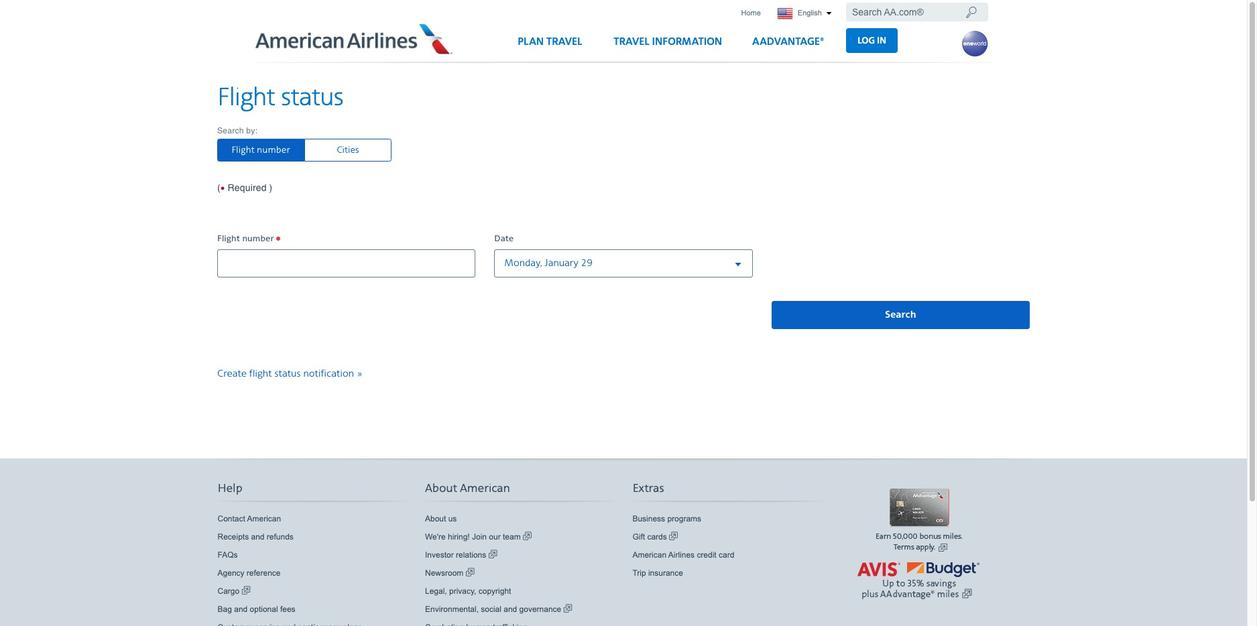 Task type: describe. For each thing, give the bounding box(es) containing it.
newpage image for cargo
[[242, 586, 251, 598]]

newpage image for newsroom
[[466, 567, 475, 580]]

click to change language and/or country / region image
[[827, 11, 833, 16]]

receipts
[[218, 533, 249, 542]]

english
[[796, 9, 825, 17]]

information
[[653, 35, 723, 48]]

18 image
[[966, 5, 978, 19]]

trip insurance
[[633, 569, 684, 578]]

bag and optional fees
[[218, 605, 296, 614]]

cargo
[[218, 587, 242, 596]]

reference
[[247, 569, 281, 578]]

newpage image for gift cards
[[670, 531, 678, 543]]

trip insurance link
[[633, 567, 684, 580]]

bag and optional fees link
[[218, 604, 296, 616]]

extras
[[633, 482, 664, 496]]

plan travel
[[518, 35, 583, 48]]

oneworld link opens in a new window image
[[962, 30, 989, 57]]

home link
[[738, 4, 765, 22]]

environmental, social and governance link
[[425, 604, 573, 616]]

card
[[719, 551, 735, 560]]

flight status
[[217, 82, 344, 113]]

investor relations link
[[425, 549, 498, 561]]

american airlines - homepage image
[[255, 23, 454, 54]]

we're
[[425, 533, 446, 542]]

newpage image
[[523, 531, 532, 543]]

2 travel from the left
[[614, 35, 650, 48]]

plan
[[518, 35, 544, 48]]

business
[[633, 514, 666, 524]]

cards
[[648, 533, 667, 542]]

environmental,
[[425, 605, 479, 614]]

investor relations
[[425, 551, 489, 560]]

home
[[742, 9, 761, 17]]

about us link
[[425, 513, 457, 525]]

about for about us
[[425, 514, 446, 524]]

bag
[[218, 605, 232, 614]]

relations
[[456, 551, 487, 560]]

travel information
[[614, 35, 723, 48]]

social
[[481, 605, 502, 614]]

receipts and refunds
[[218, 533, 294, 542]]

optional
[[250, 605, 278, 614]]

and inside "environmental, social and governance" link
[[504, 605, 517, 614]]

newsroom link
[[425, 567, 475, 580]]

we're hiring! join our team link
[[425, 531, 532, 543]]

business programs
[[633, 514, 702, 524]]



Task type: vqa. For each thing, say whether or not it's contained in the screenshot.
the Trip insurance "link"
yes



Task type: locate. For each thing, give the bounding box(es) containing it.
status
[[281, 82, 344, 113]]

and for receipts
[[251, 533, 265, 542]]

0 horizontal spatial and
[[234, 605, 248, 614]]

faqs link
[[218, 549, 238, 561]]

agency
[[218, 569, 245, 578]]

2 vertical spatial american
[[633, 551, 667, 560]]

we're hiring! join our team
[[425, 533, 523, 542]]

log in link
[[847, 28, 898, 53]]

contact american link
[[218, 513, 281, 525]]

newpage image down agency reference "link"
[[242, 586, 251, 598]]

about american
[[425, 482, 511, 496]]

join
[[472, 533, 487, 542]]

0 horizontal spatial travel
[[547, 35, 583, 48]]

faqs
[[218, 551, 238, 560]]

about up about us link
[[425, 482, 457, 496]]

contact
[[218, 514, 245, 524]]

refunds
[[267, 533, 294, 542]]

agency reference
[[218, 569, 281, 578]]

credit
[[697, 551, 717, 560]]

programs
[[668, 514, 702, 524]]

1 horizontal spatial travel
[[614, 35, 650, 48]]

american for contact american
[[247, 514, 281, 524]]

log
[[858, 35, 875, 46]]

1 travel from the left
[[547, 35, 583, 48]]

about left us
[[425, 514, 446, 524]]

team
[[503, 533, 521, 542]]

1 about from the top
[[425, 482, 457, 496]]

us
[[449, 514, 457, 524]]

legal, privacy, copyright link
[[425, 586, 511, 598]]

american airlines credit card
[[633, 551, 735, 560]]

and right the social
[[504, 605, 517, 614]]

Search AA.com® search field
[[847, 3, 989, 21]]

1 vertical spatial american
[[247, 514, 281, 524]]

and right bag
[[234, 605, 248, 614]]

newsroom
[[425, 569, 466, 578]]

main navigation navigation
[[506, 28, 898, 62]]

english link
[[771, 4, 839, 23]]

privacy,
[[449, 587, 477, 596]]

american up the receipts and refunds
[[247, 514, 281, 524]]

insurance
[[649, 569, 684, 578]]

investor
[[425, 551, 454, 560]]

airlines
[[669, 551, 695, 560]]

and inside receipts and refunds link
[[251, 533, 265, 542]]

gift cards link
[[633, 531, 678, 543]]

american down gift cards
[[633, 551, 667, 560]]

0 horizontal spatial american
[[247, 514, 281, 524]]

in
[[878, 35, 887, 46]]

legal,
[[425, 587, 447, 596]]

0 vertical spatial about
[[425, 482, 457, 496]]

legal, privacy, copyright
[[425, 587, 511, 596]]

travel
[[547, 35, 583, 48], [614, 35, 650, 48]]

and
[[251, 533, 265, 542], [234, 605, 248, 614], [504, 605, 517, 614]]

fees
[[280, 605, 296, 614]]

plan travel button
[[506, 30, 595, 62]]

gift cards
[[633, 533, 670, 542]]

and inside bag and optional fees link
[[234, 605, 248, 614]]

american airlines credit card link
[[633, 549, 735, 561]]

aadvantage®
[[753, 35, 825, 48]]

about for about american
[[425, 482, 457, 496]]

environmental, social and governance
[[425, 605, 564, 614]]

log in
[[858, 35, 887, 46]]

travel information button
[[602, 30, 735, 62]]

and down contact american link
[[251, 533, 265, 542]]

about
[[425, 482, 457, 496], [425, 514, 446, 524]]

cargo link
[[218, 586, 251, 598]]

citi / aadvantage credit card. opens another site in a new window that may not meet accessibility guidelines. image
[[841, 489, 999, 557]]

aadvantage® button
[[741, 30, 837, 62]]

flight
[[217, 82, 275, 113]]

newpage image right governance
[[564, 604, 573, 616]]

hiring!
[[448, 533, 470, 542]]

about us
[[425, 514, 457, 524]]

contact american
[[218, 514, 281, 524]]

newpage image for environmental, social and governance
[[564, 604, 573, 616]]

newpage image down relations
[[466, 567, 475, 580]]

newpage image down our
[[489, 549, 498, 561]]

agency reference link
[[218, 567, 281, 580]]

american up "join"
[[460, 482, 511, 496]]

gift
[[633, 533, 645, 542]]

1 vertical spatial about
[[425, 514, 446, 524]]

save up to 35% with avis and budget. opens another site in a new window that may not meet accessibility guidelines image
[[841, 560, 999, 600]]

0 vertical spatial american
[[460, 482, 511, 496]]

newpage image for investor relations
[[489, 549, 498, 561]]

copyright
[[479, 587, 511, 596]]

american for about american
[[460, 482, 511, 496]]

newpage image
[[670, 531, 678, 543], [489, 549, 498, 561], [466, 567, 475, 580], [242, 586, 251, 598], [564, 604, 573, 616]]

newpage image right cards
[[670, 531, 678, 543]]

travel left information
[[614, 35, 650, 48]]

american
[[460, 482, 511, 496], [247, 514, 281, 524], [633, 551, 667, 560]]

travel right plan
[[547, 35, 583, 48]]

receipts and refunds link
[[218, 531, 294, 543]]

2 about from the top
[[425, 514, 446, 524]]

our
[[489, 533, 501, 542]]

2 horizontal spatial american
[[633, 551, 667, 560]]

help
[[218, 482, 243, 496]]

1 horizontal spatial and
[[251, 533, 265, 542]]

2 horizontal spatial and
[[504, 605, 517, 614]]

and for bag
[[234, 605, 248, 614]]

1 horizontal spatial american
[[460, 482, 511, 496]]

trip
[[633, 569, 646, 578]]

governance
[[520, 605, 562, 614]]

business programs link
[[633, 513, 702, 525]]



